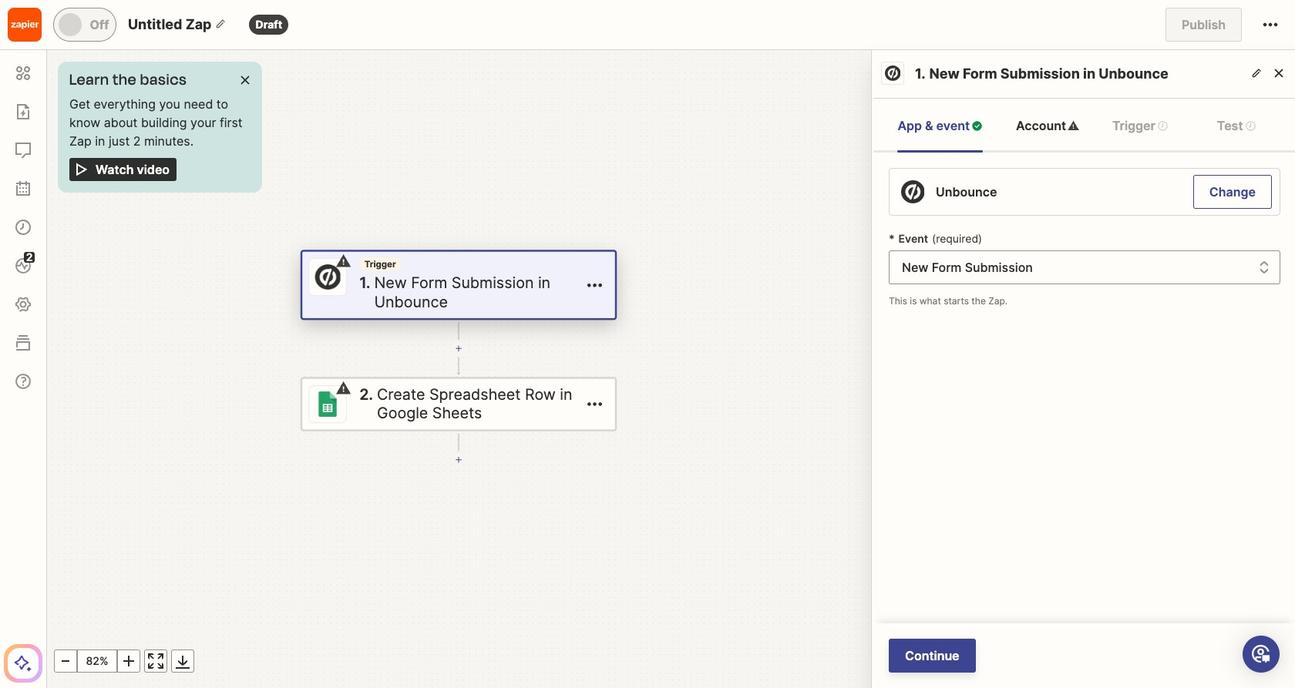 Task type: locate. For each thing, give the bounding box(es) containing it.
0 horizontal spatial indeterminate element
[[1157, 120, 1169, 131]]

what
[[920, 295, 941, 307]]

0 vertical spatial submission
[[1001, 66, 1080, 82]]

1 horizontal spatial 1.
[[915, 66, 926, 82]]

in
[[1084, 66, 1096, 82], [95, 133, 105, 149], [538, 274, 551, 292], [560, 386, 573, 404]]

1 horizontal spatial indeterminate element
[[1245, 120, 1257, 131]]

draft
[[256, 18, 282, 31]]

trigger inside 'trigger' button
[[1113, 118, 1156, 133]]

1 indeterminate element from the left
[[1157, 120, 1169, 131]]

app
[[898, 118, 922, 133]]

off
[[90, 17, 109, 32]]

account link
[[1016, 99, 1080, 153]]

*
[[889, 232, 895, 245]]

continue button
[[889, 639, 976, 673]]

0 vertical spatial unbounce logo image
[[885, 66, 901, 81]]

indeterminate image
[[1157, 120, 1169, 131]]

spreadsheet
[[430, 386, 521, 404]]

incomplete element for 2. create spreadsheet row in google sheets
[[336, 381, 351, 396]]

incomplete image for 2. create spreadsheet row in google sheets
[[336, 381, 351, 396]]

you
[[159, 96, 180, 112]]

indeterminate element for test
[[1245, 120, 1257, 131]]

open intercom messenger image
[[1252, 645, 1271, 664]]

google
[[377, 405, 428, 423]]

2.
[[359, 386, 373, 404]]

trigger 1. new form submission in unbounce
[[359, 259, 551, 311]]

1 vertical spatial incomplete image
[[336, 254, 351, 269]]

0 horizontal spatial zap
[[69, 133, 92, 149]]

zap right untitled
[[186, 16, 212, 32]]

incomplete image for trigger 1. new form submission in unbounce
[[336, 254, 351, 269]]

1 vertical spatial new
[[374, 274, 407, 292]]

0 horizontal spatial unbounce logo image
[[315, 265, 340, 290]]

1 horizontal spatial trigger
[[1113, 118, 1156, 133]]

2 horizontal spatial unbounce logo image
[[902, 180, 925, 204]]

indeterminate element inside 'trigger' button
[[1157, 120, 1169, 131]]

watch
[[96, 162, 134, 177]]

1. inside trigger 1. new form submission in unbounce
[[359, 274, 371, 292]]

trigger for trigger 1. new form submission in unbounce
[[365, 259, 396, 270]]

1 horizontal spatial the
[[972, 295, 986, 307]]

None field
[[889, 251, 1281, 285]]

zoom in image
[[120, 652, 138, 671]]

0 horizontal spatial new
[[374, 274, 407, 292]]

2 indeterminate element from the left
[[1245, 120, 1257, 131]]

trigger button
[[1097, 99, 1184, 153]]

to
[[217, 96, 228, 112]]

starts
[[944, 295, 969, 307]]

0 horizontal spatial the
[[113, 69, 137, 91]]

0 vertical spatial zap
[[186, 16, 212, 32]]

unbounce
[[1099, 66, 1169, 82], [936, 184, 998, 200], [374, 293, 448, 311]]

app & event link
[[898, 99, 983, 153]]

new
[[930, 66, 960, 82], [374, 274, 407, 292]]

82 %
[[86, 655, 108, 668]]

trigger inside trigger 1. new form submission in unbounce
[[365, 259, 396, 270]]

the up everything
[[113, 69, 137, 91]]

trigger
[[1113, 118, 1156, 133], [365, 259, 396, 270]]

incomplete element for trigger 1. new form submission in unbounce
[[336, 254, 351, 269]]

1 horizontal spatial 2
[[133, 133, 141, 149]]

indeterminate element right the test
[[1245, 120, 1257, 131]]

0 horizontal spatial form
[[411, 274, 448, 292]]

0 horizontal spatial 2
[[26, 251, 33, 264]]

minutes.
[[144, 133, 194, 149]]

trigger for trigger
[[1113, 118, 1156, 133]]

incomplete element
[[1068, 120, 1080, 131], [336, 254, 351, 269], [336, 381, 351, 396]]

0 vertical spatial form
[[963, 66, 998, 82]]

0 vertical spatial 2
[[133, 133, 141, 149]]

complete image
[[972, 120, 983, 131]]

change
[[1210, 184, 1256, 200]]

indeterminate element inside test button
[[1245, 120, 1257, 131]]

Choose an event text field
[[902, 251, 1249, 284]]

1 vertical spatial trigger
[[365, 259, 396, 270]]

continue
[[905, 649, 960, 664]]

1 vertical spatial 1.
[[359, 274, 371, 292]]

0 vertical spatial the
[[113, 69, 137, 91]]

2 vertical spatial incomplete image
[[336, 381, 351, 396]]

2 vertical spatial incomplete element
[[336, 381, 351, 396]]

1 vertical spatial form
[[411, 274, 448, 292]]

0 horizontal spatial unbounce
[[374, 293, 448, 311]]

submission inside trigger 1. new form submission in unbounce
[[452, 274, 534, 292]]

zap inside "get everything you need to know about building your first zap in just 2 minutes."
[[69, 133, 92, 149]]

form inside trigger 1. new form submission in unbounce
[[411, 274, 448, 292]]

video
[[137, 162, 170, 177]]

zap down know
[[69, 133, 92, 149]]

indeterminate element
[[1157, 120, 1169, 131], [1245, 120, 1257, 131]]

change button
[[1194, 175, 1272, 209]]

1 vertical spatial submission
[[452, 274, 534, 292]]

about
[[104, 115, 138, 130]]

publish
[[1182, 17, 1226, 32]]

learn the basics
[[69, 69, 187, 91]]

fit to view image
[[147, 652, 165, 671]]

1 vertical spatial incomplete element
[[336, 254, 351, 269]]

1 horizontal spatial unbounce
[[936, 184, 998, 200]]

2
[[133, 133, 141, 149], [26, 251, 33, 264]]

create
[[377, 386, 425, 404]]

publish button
[[1166, 8, 1242, 42]]

export to image image
[[174, 652, 192, 671]]

2 vertical spatial unbounce
[[374, 293, 448, 311]]

0 horizontal spatial trigger
[[365, 259, 396, 270]]

1.
[[915, 66, 926, 82], [359, 274, 371, 292]]

submission
[[1001, 66, 1080, 82], [452, 274, 534, 292]]

test
[[1218, 118, 1244, 133]]

row
[[525, 386, 556, 404]]

0 vertical spatial incomplete image
[[1068, 120, 1080, 131]]

incomplete image
[[1068, 120, 1080, 131], [336, 254, 351, 269], [336, 381, 351, 396]]

1 vertical spatial unbounce
[[936, 184, 998, 200]]

zap
[[186, 16, 212, 32], [69, 133, 92, 149]]

0 vertical spatial new
[[930, 66, 960, 82]]

first
[[220, 115, 243, 130]]

0 vertical spatial unbounce
[[1099, 66, 1169, 82]]

0 vertical spatial trigger
[[1113, 118, 1156, 133]]

zap.
[[989, 295, 1008, 307]]

1 horizontal spatial submission
[[1001, 66, 1080, 82]]

learn
[[69, 69, 109, 91]]

0 horizontal spatial submission
[[452, 274, 534, 292]]

the
[[113, 69, 137, 91], [972, 295, 986, 307]]

the left 'zap.'
[[972, 295, 986, 307]]

0 horizontal spatial 1.
[[359, 274, 371, 292]]

1 vertical spatial the
[[972, 295, 986, 307]]

0 vertical spatial incomplete element
[[1068, 120, 1080, 131]]

event
[[899, 232, 929, 245]]

1 vertical spatial 2
[[26, 251, 33, 264]]

unbounce logo image
[[885, 66, 901, 81], [902, 180, 925, 204], [315, 265, 340, 290]]

2 inside editor sidebar element
[[26, 251, 33, 264]]

1 vertical spatial zap
[[69, 133, 92, 149]]

indeterminate element left the test
[[1157, 120, 1169, 131]]

form
[[963, 66, 998, 82], [411, 274, 448, 292]]



Task type: describe. For each thing, give the bounding box(es) containing it.
2 inside "get everything you need to know about building your first zap in just 2 minutes."
[[133, 133, 141, 149]]

just
[[109, 133, 130, 149]]

%
[[99, 655, 108, 668]]

1 vertical spatial unbounce logo image
[[902, 180, 925, 204]]

indeterminate element for trigger
[[1157, 120, 1169, 131]]

2. create spreadsheet row in google sheets
[[359, 386, 573, 423]]

incomplete element inside account link
[[1068, 120, 1080, 131]]

get everything you need to know about building your first zap in just 2 minutes.
[[69, 96, 243, 149]]

this is what starts the zap.
[[889, 295, 1008, 307]]

app & event
[[898, 118, 970, 133]]

2 horizontal spatial unbounce
[[1099, 66, 1169, 82]]

test button
[[1202, 99, 1272, 153]]

unbounce inside trigger 1. new form submission in unbounce
[[374, 293, 448, 311]]

building
[[141, 115, 187, 130]]

know
[[69, 115, 101, 130]]

new inside trigger 1. new form submission in unbounce
[[374, 274, 407, 292]]

everything
[[94, 96, 156, 112]]

watch video
[[96, 162, 170, 177]]

is
[[910, 295, 917, 307]]

1 horizontal spatial form
[[963, 66, 998, 82]]

82
[[86, 655, 99, 668]]

in inside "get everything you need to know about building your first zap in just 2 minutes."
[[95, 133, 105, 149]]

2 vertical spatial unbounce logo image
[[315, 265, 340, 290]]

0 vertical spatial 1.
[[915, 66, 926, 82]]

zoom out image
[[56, 652, 75, 671]]

incomplete image inside account link
[[1068, 120, 1080, 131]]

your
[[191, 115, 216, 130]]

untitled
[[128, 16, 182, 32]]

need
[[184, 96, 213, 112]]

basics
[[140, 69, 187, 91]]

1 horizontal spatial new
[[930, 66, 960, 82]]

in inside trigger 1. new form submission in unbounce
[[538, 274, 551, 292]]

&
[[925, 118, 934, 133]]

new form submission in unbounce
[[930, 66, 1169, 82]]

* event
[[889, 232, 929, 245]]

editor sidebar element
[[4, 50, 42, 683]]

indeterminate image
[[1245, 120, 1257, 131]]

account
[[1016, 118, 1067, 133]]

required
[[936, 232, 979, 245]]

1 horizontal spatial zap
[[186, 16, 212, 32]]

complete element
[[972, 120, 983, 131]]

event
[[937, 118, 970, 133]]

google sheets logo image
[[315, 392, 340, 417]]

sheets
[[432, 405, 482, 423]]

watch video button
[[69, 158, 177, 181]]

zoom level percentage element
[[77, 650, 117, 673]]

untitled zap
[[128, 16, 212, 32]]

get
[[69, 96, 90, 112]]

in inside "2. create spreadsheet row in google sheets"
[[560, 386, 573, 404]]

this
[[889, 295, 908, 307]]

1 horizontal spatial unbounce logo image
[[885, 66, 901, 81]]



Task type: vqa. For each thing, say whether or not it's contained in the screenshot.
Google Sheets logo
yes



